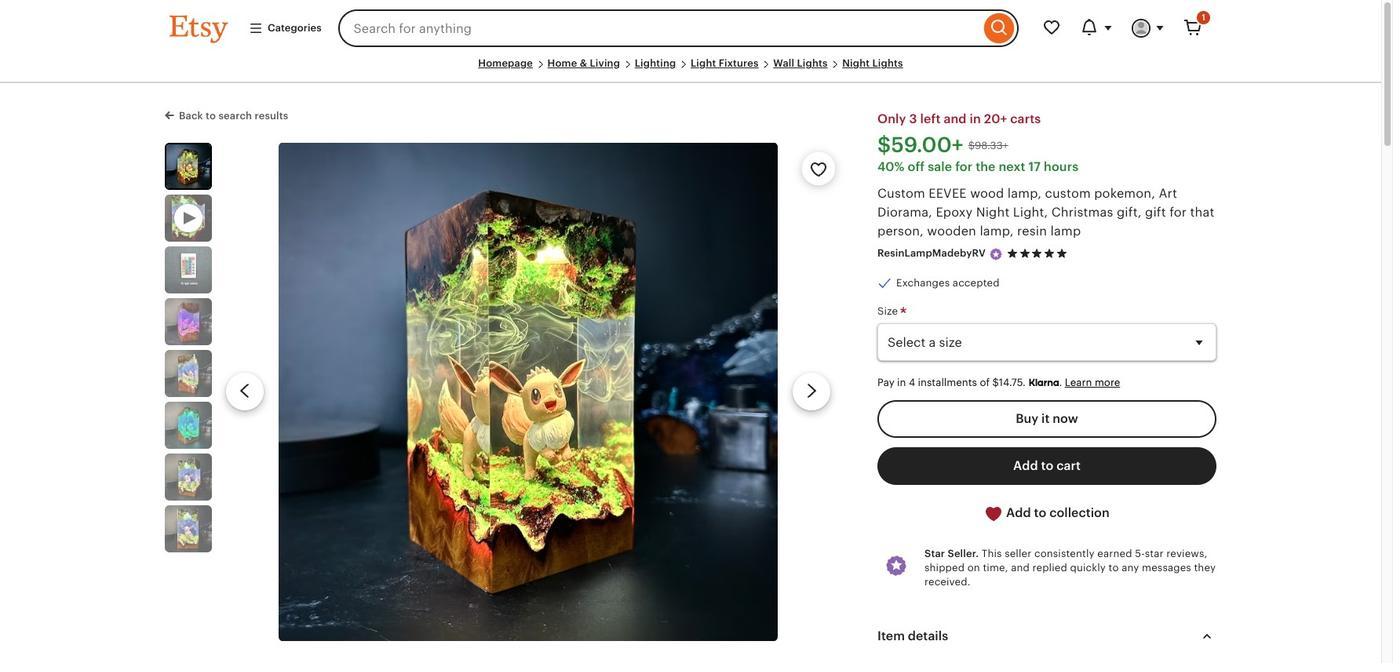 Task type: describe. For each thing, give the bounding box(es) containing it.
for inside custom eevee wood lamp, custom pokemon, art diorama, epoxy night light, christmas gift, gift for that person, wooden lamp, resin lamp
[[1170, 206, 1187, 219]]

home
[[548, 57, 577, 69]]

installments
[[918, 377, 978, 389]]

custom eevee wood lamp custom pokemon art diorama epoxy image 5 image
[[165, 402, 212, 449]]

pay
[[878, 377, 895, 389]]

add for add to cart
[[1014, 459, 1038, 472]]

Search for anything text field
[[338, 9, 981, 47]]

&
[[580, 57, 587, 69]]

night inside custom eevee wood lamp, custom pokemon, art diorama, epoxy night light, christmas gift, gift for that person, wooden lamp, resin lamp
[[977, 206, 1010, 219]]

light,
[[1013, 206, 1048, 219]]

it
[[1042, 412, 1050, 425]]

item
[[878, 630, 905, 643]]

received.
[[925, 576, 971, 588]]

any
[[1122, 562, 1140, 574]]

carts
[[1011, 112, 1041, 126]]

$59.00+ $98.33+
[[878, 134, 1009, 157]]

lamp
[[1051, 225, 1081, 238]]

learn
[[1065, 377, 1093, 389]]

night inside menu bar
[[843, 57, 870, 69]]

to inside this seller consistently earned 5-star reviews, shipped on time, and replied quickly to any messages they received.
[[1109, 562, 1119, 574]]

living
[[590, 57, 620, 69]]

add to collection button
[[878, 494, 1217, 533]]

buy it now
[[1016, 412, 1079, 425]]

0 vertical spatial lamp,
[[1008, 187, 1042, 200]]

collection
[[1050, 506, 1110, 520]]

star_seller image
[[989, 247, 1003, 261]]

custom eevee wood lamp custom pokemon art diorama epoxy image 2 image
[[165, 246, 212, 293]]

diorama,
[[878, 206, 933, 219]]

light fixtures link
[[691, 57, 759, 69]]

.
[[1060, 377, 1063, 389]]

gift
[[1146, 206, 1167, 219]]

40%
[[878, 160, 905, 174]]

lighting link
[[635, 57, 676, 69]]

details
[[908, 630, 949, 643]]

size
[[878, 305, 901, 317]]

hours
[[1044, 160, 1079, 174]]

messages
[[1142, 562, 1192, 574]]

custom eevee wood lamp custom pokemon art diorama epoxy image 7 image
[[165, 505, 212, 553]]

klarna
[[1029, 377, 1060, 389]]

buy
[[1016, 412, 1039, 425]]

seller
[[1005, 548, 1032, 559]]

cart
[[1057, 459, 1081, 472]]

lights for night lights
[[873, 57, 903, 69]]

1 link
[[1175, 9, 1212, 47]]

seller.
[[948, 548, 979, 559]]

homepage
[[478, 57, 533, 69]]

home & living link
[[548, 57, 620, 69]]

home & living
[[548, 57, 620, 69]]

this seller consistently earned 5-star reviews, shipped on time, and replied quickly to any messages they received.
[[925, 548, 1216, 588]]

item details
[[878, 630, 949, 643]]

categories banner
[[141, 0, 1241, 57]]

back to search results link
[[165, 107, 288, 124]]

$59.00+
[[878, 134, 964, 157]]

replied
[[1033, 562, 1068, 574]]

custom
[[1045, 187, 1091, 200]]

17
[[1029, 160, 1041, 174]]

sale
[[928, 160, 953, 174]]

1 horizontal spatial custom eevee wood lamp custom pokemon art diorama epoxy image 1 image
[[279, 143, 778, 641]]

night lights
[[843, 57, 903, 69]]

add to cart button
[[878, 447, 1217, 485]]

back to search results
[[179, 110, 288, 122]]

homepage link
[[478, 57, 533, 69]]

back
[[179, 110, 203, 122]]

more
[[1095, 377, 1121, 389]]

earned
[[1098, 548, 1133, 559]]

resinlampmadebyrv
[[878, 248, 986, 259]]

christmas
[[1052, 206, 1114, 219]]

custom
[[878, 187, 926, 200]]

and inside this seller consistently earned 5-star reviews, shipped on time, and replied quickly to any messages they received.
[[1011, 562, 1030, 574]]

3
[[910, 112, 918, 126]]

of
[[980, 377, 990, 389]]

only 3 left and in 20+ carts
[[878, 112, 1041, 126]]

40% off sale for the next 17 hours
[[878, 160, 1079, 174]]

categories button
[[237, 14, 333, 42]]

custom eevee wood lamp custom pokemon art diorama epoxy image 6 image
[[165, 454, 212, 501]]

custom eevee wood lamp, custom pokemon, art diorama, epoxy night light, christmas gift, gift for that person, wooden lamp, resin lamp
[[878, 187, 1215, 238]]

$14.75.
[[993, 377, 1026, 389]]

wood
[[971, 187, 1005, 200]]



Task type: locate. For each thing, give the bounding box(es) containing it.
0 vertical spatial and
[[944, 112, 967, 126]]

person,
[[878, 225, 924, 238]]

next
[[999, 160, 1026, 174]]

wall
[[774, 57, 795, 69]]

categories
[[268, 22, 322, 34]]

lights for wall lights
[[797, 57, 828, 69]]

lighting
[[635, 57, 676, 69]]

in left the 4
[[898, 377, 906, 389]]

night
[[843, 57, 870, 69], [977, 206, 1010, 219]]

for left the
[[956, 160, 973, 174]]

eevee
[[929, 187, 967, 200]]

lights right wall
[[797, 57, 828, 69]]

1 horizontal spatial for
[[1170, 206, 1187, 219]]

quickly
[[1071, 562, 1106, 574]]

1 horizontal spatial in
[[970, 112, 981, 126]]

lamp, up star_seller image at the right top of the page
[[980, 225, 1014, 238]]

menu bar
[[170, 57, 1212, 83]]

0 horizontal spatial in
[[898, 377, 906, 389]]

1 vertical spatial lamp,
[[980, 225, 1014, 238]]

1 vertical spatial add
[[1007, 506, 1031, 520]]

1 horizontal spatial night
[[977, 206, 1010, 219]]

night right wall lights
[[843, 57, 870, 69]]

0 horizontal spatial for
[[956, 160, 973, 174]]

1 horizontal spatial and
[[1011, 562, 1030, 574]]

0 vertical spatial add
[[1014, 459, 1038, 472]]

exchanges
[[897, 277, 950, 289]]

resin
[[1018, 225, 1048, 238]]

in left the 20+ at the right
[[970, 112, 981, 126]]

0 horizontal spatial and
[[944, 112, 967, 126]]

lights up only
[[873, 57, 903, 69]]

for
[[956, 160, 973, 174], [1170, 206, 1187, 219]]

night down wood
[[977, 206, 1010, 219]]

accepted
[[953, 277, 1000, 289]]

wall lights
[[774, 57, 828, 69]]

add to collection
[[1004, 506, 1110, 520]]

0 vertical spatial night
[[843, 57, 870, 69]]

4
[[909, 377, 916, 389]]

add for add to collection
[[1007, 506, 1031, 520]]

on
[[968, 562, 981, 574]]

add up seller on the bottom right of the page
[[1007, 506, 1031, 520]]

to right back
[[206, 110, 216, 122]]

buy it now button
[[878, 400, 1217, 438]]

reviews,
[[1167, 548, 1208, 559]]

that
[[1191, 206, 1215, 219]]

only
[[878, 112, 906, 126]]

they
[[1195, 562, 1216, 574]]

0 vertical spatial for
[[956, 160, 973, 174]]

off
[[908, 160, 925, 174]]

light
[[691, 57, 716, 69]]

wall lights link
[[774, 57, 828, 69]]

fixtures
[[719, 57, 759, 69]]

and down seller on the bottom right of the page
[[1011, 562, 1030, 574]]

for down art
[[1170, 206, 1187, 219]]

to down earned
[[1109, 562, 1119, 574]]

left
[[921, 112, 941, 126]]

none search field inside categories banner
[[338, 9, 1019, 47]]

gift,
[[1117, 206, 1142, 219]]

to
[[206, 110, 216, 122], [1042, 459, 1054, 472], [1034, 506, 1047, 520], [1109, 562, 1119, 574]]

1 horizontal spatial lights
[[873, 57, 903, 69]]

lamp, up light,
[[1008, 187, 1042, 200]]

night lights link
[[843, 57, 903, 69]]

learn more button
[[1065, 377, 1121, 389]]

wooden
[[928, 225, 977, 238]]

add left cart
[[1014, 459, 1038, 472]]

search
[[219, 110, 252, 122]]

item details button
[[864, 618, 1231, 656]]

$98.33+
[[969, 139, 1009, 151]]

0 vertical spatial in
[[970, 112, 981, 126]]

to for search
[[206, 110, 216, 122]]

this
[[982, 548, 1002, 559]]

0 horizontal spatial lights
[[797, 57, 828, 69]]

lamp,
[[1008, 187, 1042, 200], [980, 225, 1014, 238]]

custom eevee wood lamp custom pokemon art diorama epoxy image 3 image
[[165, 298, 212, 345]]

epoxy
[[936, 206, 973, 219]]

pay in 4 installments of $14.75. klarna . learn more
[[878, 377, 1121, 389]]

1
[[1202, 13, 1206, 22]]

art
[[1159, 187, 1178, 200]]

2 lights from the left
[[873, 57, 903, 69]]

in
[[970, 112, 981, 126], [898, 377, 906, 389]]

1 vertical spatial in
[[898, 377, 906, 389]]

light fixtures
[[691, 57, 759, 69]]

None search field
[[338, 9, 1019, 47]]

add
[[1014, 459, 1038, 472], [1007, 506, 1031, 520]]

results
[[255, 110, 288, 122]]

1 lights from the left
[[797, 57, 828, 69]]

exchanges accepted
[[897, 277, 1000, 289]]

star
[[925, 548, 945, 559]]

and right left
[[944, 112, 967, 126]]

custom eevee wood lamp custom pokemon art diorama epoxy image 4 image
[[165, 350, 212, 397]]

0 horizontal spatial night
[[843, 57, 870, 69]]

to for cart
[[1042, 459, 1054, 472]]

star seller.
[[925, 548, 979, 559]]

menu bar containing homepage
[[170, 57, 1212, 83]]

and
[[944, 112, 967, 126], [1011, 562, 1030, 574]]

resinlampmadebyrv link
[[878, 248, 986, 259]]

1 vertical spatial for
[[1170, 206, 1187, 219]]

5-
[[1136, 548, 1145, 559]]

pokemon,
[[1095, 187, 1156, 200]]

star
[[1145, 548, 1164, 559]]

shipped
[[925, 562, 965, 574]]

to left collection
[[1034, 506, 1047, 520]]

0 horizontal spatial custom eevee wood lamp custom pokemon art diorama epoxy image 1 image
[[166, 144, 210, 188]]

add to cart
[[1014, 459, 1081, 472]]

to left cart
[[1042, 459, 1054, 472]]

now
[[1053, 412, 1079, 425]]

consistently
[[1035, 548, 1095, 559]]

1 vertical spatial and
[[1011, 562, 1030, 574]]

custom eevee wood lamp custom pokemon art diorama epoxy image 1 image
[[279, 143, 778, 641], [166, 144, 210, 188]]

the
[[976, 160, 996, 174]]

lights
[[797, 57, 828, 69], [873, 57, 903, 69]]

to for collection
[[1034, 506, 1047, 520]]

1 vertical spatial night
[[977, 206, 1010, 219]]



Task type: vqa. For each thing, say whether or not it's contained in the screenshot.
$14.75.
yes



